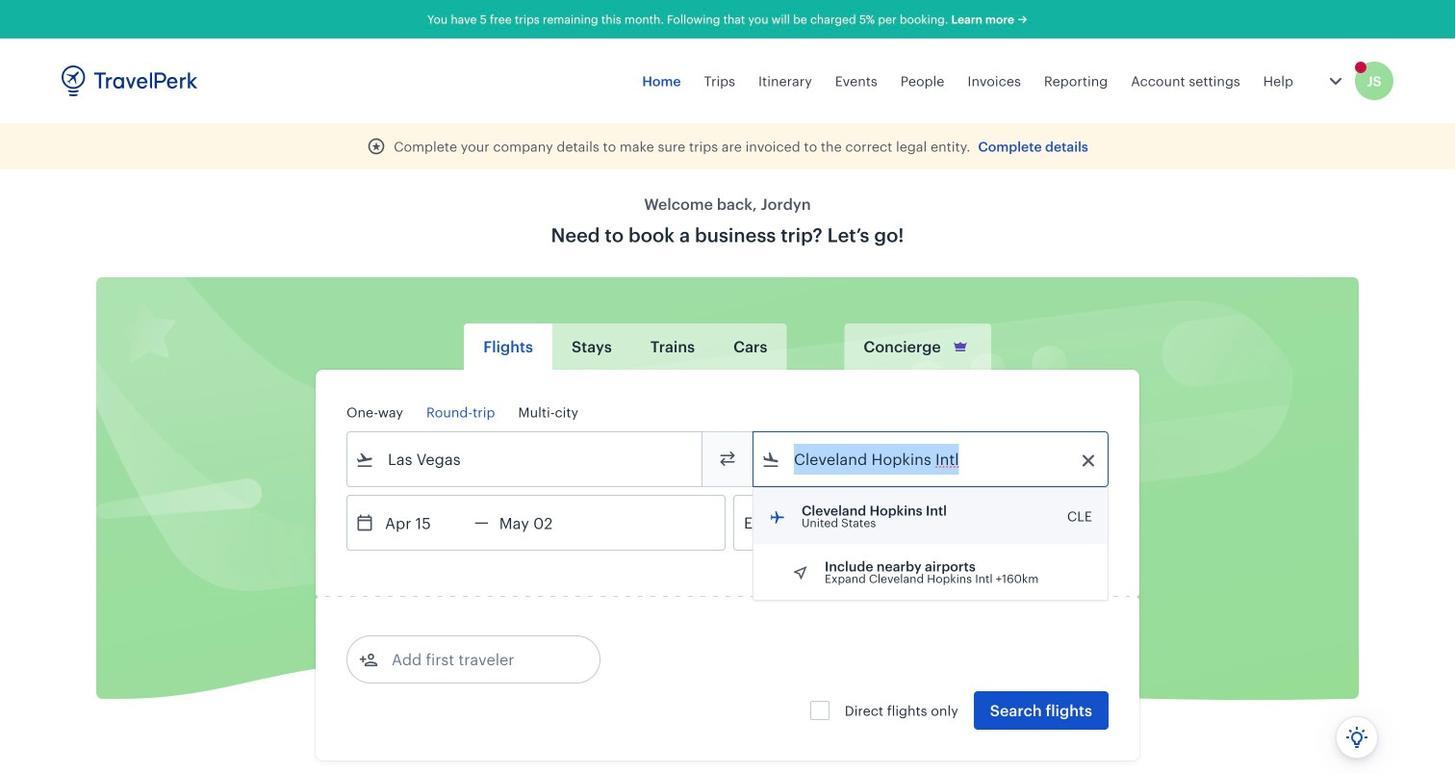 Task type: locate. For each thing, give the bounding box(es) containing it.
Add first traveler search field
[[378, 644, 579, 675]]

To search field
[[781, 444, 1083, 475]]

From search field
[[375, 444, 677, 475]]

Depart text field
[[375, 496, 475, 550]]



Task type: describe. For each thing, give the bounding box(es) containing it.
Return text field
[[489, 496, 589, 550]]



